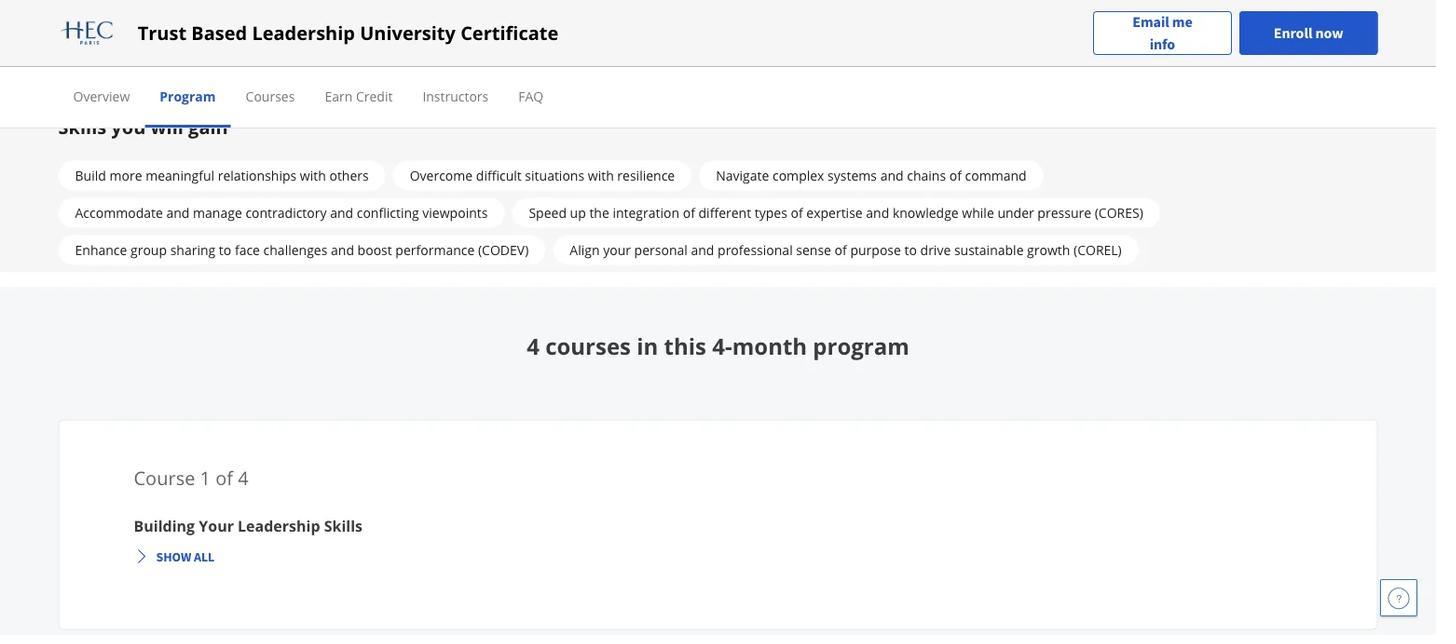 Task type: describe. For each thing, give the bounding box(es) containing it.
up
[[570, 204, 586, 222]]

building your leadership skills
[[134, 516, 363, 536]]

overview
[[73, 87, 130, 105]]

0 vertical spatial skills
[[58, 114, 106, 140]]

navigate complex systems and chains of command
[[716, 167, 1027, 185]]

program link
[[160, 87, 216, 105]]

align
[[570, 242, 600, 259]]

instructors link
[[423, 87, 489, 105]]

group
[[131, 242, 167, 259]]

thus,
[[327, 37, 360, 54]]

email me info button
[[1094, 11, 1232, 55]]

and up purpose
[[866, 204, 890, 222]]

show all button
[[126, 540, 222, 574]]

will
[[151, 114, 184, 140]]

instruction
[[159, 37, 224, 54]]

credit
[[356, 87, 393, 105]]

1 is from the left
[[228, 37, 237, 54]]

building
[[134, 516, 195, 536]]

leadership for based
[[252, 20, 355, 46]]

0 vertical spatial this
[[793, 37, 815, 54]]

manage
[[193, 204, 242, 222]]

minimum)
[[560, 37, 623, 54]]

help center image
[[1388, 587, 1410, 610]]

show all
[[156, 549, 215, 566]]

your
[[199, 516, 234, 536]]

program
[[160, 87, 216, 105]]

trust based leadership university certificate
[[138, 20, 559, 46]]

viewpoints
[[423, 204, 488, 222]]

and left the boost
[[331, 242, 354, 259]]

faq
[[519, 87, 544, 105]]

1 horizontal spatial 4
[[527, 331, 540, 361]]

types
[[755, 204, 788, 222]]

certificate menu element
[[58, 67, 1378, 128]]

enhance group sharing to face challenges and boost performance (codev)
[[75, 242, 529, 259]]

resilience
[[617, 167, 675, 185]]

(cores)
[[1095, 204, 1144, 222]]

face
[[235, 242, 260, 259]]

skills you will gain
[[58, 114, 228, 140]]

the language of instruction is 100% english. thus, fluency in english (cefr c1 level minimum) is mandatory to succeed in this program.
[[58, 37, 875, 54]]

0 horizontal spatial to
[[219, 242, 231, 259]]

you
[[111, 114, 146, 140]]

english
[[425, 37, 468, 54]]

certificate
[[461, 20, 559, 46]]

trust
[[138, 20, 187, 46]]

program
[[813, 331, 910, 361]]

sustainable
[[955, 242, 1024, 259]]

2 horizontal spatial in
[[778, 37, 789, 54]]

necessary.
[[150, 78, 214, 95]]

sharing
[[170, 242, 216, 259]]

me
[[1173, 13, 1193, 31]]

application
[[79, 78, 147, 95]]

0 horizontal spatial 4
[[238, 466, 249, 491]]

enroll now
[[1274, 24, 1344, 42]]

of right types
[[791, 204, 803, 222]]

mandatory
[[639, 37, 706, 54]]

integration
[[613, 204, 680, 222]]

language
[[84, 37, 140, 54]]

the
[[590, 204, 609, 222]]

100%
[[241, 37, 274, 54]]

1 with from the left
[[300, 167, 326, 185]]

all
[[194, 549, 215, 566]]

info
[[1150, 35, 1176, 54]]

courses link
[[246, 87, 295, 105]]

earn credit link
[[325, 87, 393, 105]]

build
[[75, 167, 106, 185]]

speed up the integration of different types of expertise and knowledge while under pressure (cores)
[[529, 204, 1144, 222]]

and left the chains
[[881, 167, 904, 185]]

of left different
[[683, 204, 695, 222]]

others
[[330, 167, 369, 185]]

knowledge
[[893, 204, 959, 222]]

expertise
[[807, 204, 863, 222]]

instructors
[[423, 87, 489, 105]]

chains
[[907, 167, 946, 185]]

contradictory
[[246, 204, 327, 222]]

succeed
[[725, 37, 775, 54]]

4 courses in this 4-month program
[[527, 331, 910, 361]]

enroll
[[1274, 24, 1313, 42]]



Task type: locate. For each thing, give the bounding box(es) containing it.
0 horizontal spatial skills
[[58, 114, 106, 140]]

your
[[603, 242, 631, 259]]

to left the 'drive'
[[905, 242, 917, 259]]

overcome
[[410, 167, 473, 185]]

skills
[[58, 114, 106, 140], [324, 516, 363, 536]]

with
[[300, 167, 326, 185], [588, 167, 614, 185]]

email me info
[[1133, 13, 1193, 54]]

4
[[527, 331, 540, 361], [238, 466, 249, 491]]

in right succeed
[[778, 37, 789, 54]]

0 horizontal spatial is
[[228, 37, 237, 54]]

0 vertical spatial 4
[[527, 331, 540, 361]]

1
[[200, 466, 211, 491]]

2 is from the left
[[626, 37, 635, 54]]

leadership right the your
[[238, 516, 320, 536]]

course
[[134, 466, 195, 491]]

4-
[[712, 331, 732, 361]]

2 horizontal spatial to
[[905, 242, 917, 259]]

relationships
[[218, 167, 297, 185]]

boost
[[358, 242, 392, 259]]

challenges
[[263, 242, 328, 259]]

4 right 1
[[238, 466, 249, 491]]

with up the
[[588, 167, 614, 185]]

pressure
[[1038, 204, 1092, 222]]

leadership for your
[[238, 516, 320, 536]]

to left succeed
[[709, 37, 722, 54]]

the
[[58, 37, 81, 54]]

earn
[[325, 87, 353, 105]]

0 horizontal spatial in
[[411, 37, 422, 54]]

1 horizontal spatial skills
[[324, 516, 363, 536]]

accommodate
[[75, 204, 163, 222]]

english.
[[277, 37, 324, 54]]

is left 100%
[[228, 37, 237, 54]]

this left program.
[[793, 37, 815, 54]]

accommodate and manage contradictory and conflicting viewpoints
[[75, 204, 488, 222]]

leadership up courses
[[252, 20, 355, 46]]

with left others
[[300, 167, 326, 185]]

faq link
[[519, 87, 544, 105]]

command
[[965, 167, 1027, 185]]

different
[[699, 204, 751, 222]]

courses
[[246, 87, 295, 105]]

1 vertical spatial leadership
[[238, 516, 320, 536]]

no application necessary.
[[58, 78, 214, 95]]

this left 4-
[[664, 331, 707, 361]]

navigate
[[716, 167, 769, 185]]

sense
[[796, 242, 832, 259]]

in left english
[[411, 37, 422, 54]]

and right personal
[[691, 242, 714, 259]]

drive
[[921, 242, 951, 259]]

1 vertical spatial 4
[[238, 466, 249, 491]]

1 vertical spatial skills
[[324, 516, 363, 536]]

difficult
[[476, 167, 522, 185]]

1 horizontal spatial in
[[637, 331, 659, 361]]

gain
[[188, 114, 228, 140]]

1 vertical spatial this
[[664, 331, 707, 361]]

and down meaningful
[[166, 204, 190, 222]]

to
[[709, 37, 722, 54], [219, 242, 231, 259], [905, 242, 917, 259]]

0 horizontal spatial with
[[300, 167, 326, 185]]

growth
[[1027, 242, 1071, 259]]

of right language
[[143, 37, 155, 54]]

complex
[[773, 167, 825, 185]]

align your personal and professional sense of purpose to drive sustainable growth (corel)
[[570, 242, 1122, 259]]

show
[[156, 549, 191, 566]]

personal
[[634, 242, 688, 259]]

more
[[110, 167, 142, 185]]

earn credit
[[325, 87, 393, 105]]

situations
[[525, 167, 585, 185]]

of right the chains
[[950, 167, 962, 185]]

and down others
[[330, 204, 353, 222]]

month
[[732, 331, 807, 361]]

speed
[[529, 204, 567, 222]]

under
[[998, 204, 1035, 222]]

4 left courses
[[527, 331, 540, 361]]

to left face
[[219, 242, 231, 259]]

1 horizontal spatial with
[[588, 167, 614, 185]]

in
[[411, 37, 422, 54], [778, 37, 789, 54], [637, 331, 659, 361]]

1 horizontal spatial this
[[793, 37, 815, 54]]

of right sense
[[835, 242, 847, 259]]

courses
[[545, 331, 631, 361]]

email
[[1133, 13, 1170, 31]]

fluency
[[363, 37, 407, 54]]

of right 1
[[216, 466, 233, 491]]

0 horizontal spatial this
[[664, 331, 707, 361]]

while
[[962, 204, 994, 222]]

program.
[[818, 37, 875, 54]]

hec paris image
[[58, 18, 115, 48]]

and
[[881, 167, 904, 185], [166, 204, 190, 222], [330, 204, 353, 222], [866, 204, 890, 222], [331, 242, 354, 259], [691, 242, 714, 259]]

meaningful
[[146, 167, 214, 185]]

enhance
[[75, 242, 127, 259]]

0 vertical spatial leadership
[[252, 20, 355, 46]]

in right courses
[[637, 331, 659, 361]]

purpose
[[851, 242, 901, 259]]

level
[[528, 37, 556, 54]]

systems
[[828, 167, 877, 185]]

(cefr
[[472, 37, 506, 54]]

this
[[793, 37, 815, 54], [664, 331, 707, 361]]

university
[[360, 20, 456, 46]]

performance
[[396, 242, 475, 259]]

2 with from the left
[[588, 167, 614, 185]]

professional
[[718, 242, 793, 259]]

c1
[[509, 37, 525, 54]]

conflicting
[[357, 204, 419, 222]]

1 horizontal spatial to
[[709, 37, 722, 54]]

is
[[228, 37, 237, 54], [626, 37, 635, 54]]

overcome difficult situations with resilience
[[410, 167, 675, 185]]

course 1 of 4
[[134, 466, 249, 491]]

1 horizontal spatial is
[[626, 37, 635, 54]]

based
[[191, 20, 247, 46]]

leadership
[[252, 20, 355, 46], [238, 516, 320, 536]]

enroll now button
[[1240, 11, 1378, 55]]

is right minimum)
[[626, 37, 635, 54]]



Task type: vqa. For each thing, say whether or not it's contained in the screenshot.
name associated with First Name
no



